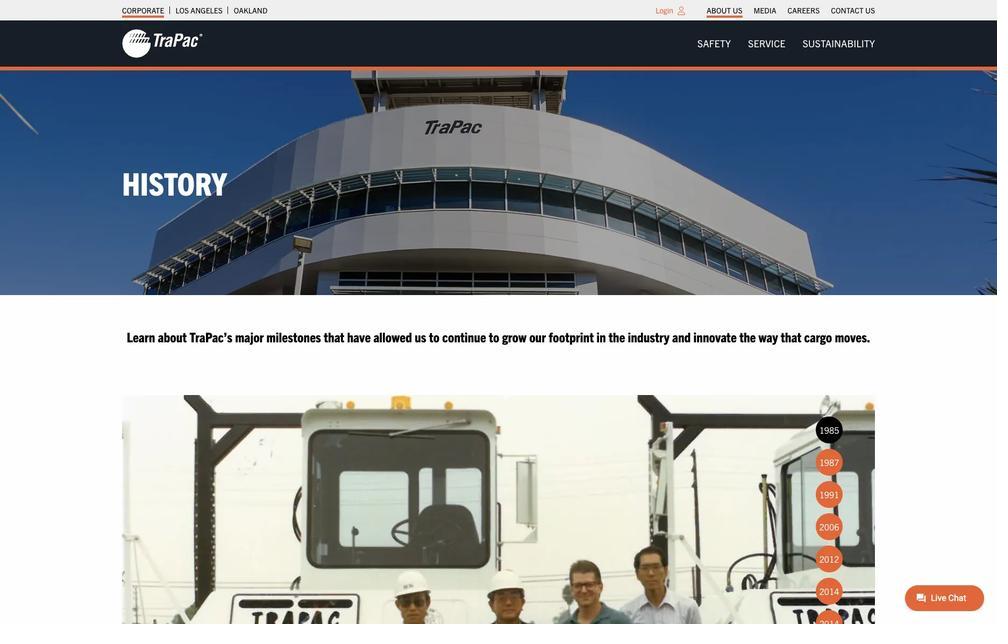 Task type: vqa. For each thing, say whether or not it's contained in the screenshot.
our at the right bottom of page
yes



Task type: locate. For each thing, give the bounding box(es) containing it.
us
[[733, 5, 743, 15], [866, 5, 876, 15]]

learn about trapac's major milestones that have allowed us to continue to grow our footprint in the industry and innovate the way that cargo moves.
[[127, 328, 871, 345]]

learn
[[127, 328, 155, 345]]

that left have
[[324, 328, 345, 345]]

corporate image
[[122, 29, 203, 59]]

1 the from the left
[[609, 328, 626, 345]]

oakland link
[[234, 3, 268, 18]]

that
[[324, 328, 345, 345], [781, 328, 802, 345]]

the right in
[[609, 328, 626, 345]]

service link
[[740, 33, 795, 54]]

2 that from the left
[[781, 328, 802, 345]]

los
[[176, 5, 189, 15]]

1 that from the left
[[324, 328, 345, 345]]

1 us from the left
[[733, 5, 743, 15]]

2 us from the left
[[866, 5, 876, 15]]

1987
[[820, 457, 840, 468]]

about
[[707, 5, 732, 15]]

contact us
[[832, 5, 876, 15]]

allowed
[[374, 328, 412, 345]]

careers
[[788, 5, 820, 15]]

to
[[429, 328, 440, 345], [489, 328, 500, 345]]

industry
[[628, 328, 670, 345]]

2006
[[820, 522, 840, 533]]

contact us link
[[832, 3, 876, 18]]

cargo
[[805, 328, 833, 345]]

to right the us
[[429, 328, 440, 345]]

us right 'about'
[[733, 5, 743, 15]]

1 horizontal spatial the
[[740, 328, 756, 345]]

0 horizontal spatial us
[[733, 5, 743, 15]]

1 horizontal spatial that
[[781, 328, 802, 345]]

1 horizontal spatial to
[[489, 328, 500, 345]]

service
[[749, 37, 786, 50]]

that right the way
[[781, 328, 802, 345]]

us inside "link"
[[733, 5, 743, 15]]

and
[[673, 328, 691, 345]]

have
[[347, 328, 371, 345]]

1 horizontal spatial us
[[866, 5, 876, 15]]

learn about trapac's major milestones that have allowed us to continue to grow our footprint in the industry and innovate the way that cargo moves. main content
[[111, 328, 998, 625]]

milestones
[[267, 328, 321, 345]]

los angeles
[[176, 5, 223, 15]]

menu bar down careers link
[[689, 33, 884, 54]]

media
[[754, 5, 777, 15]]

0 vertical spatial menu bar
[[702, 3, 881, 18]]

trapac's
[[190, 328, 233, 345]]

our
[[530, 328, 546, 345]]

us right the contact
[[866, 5, 876, 15]]

oakland
[[234, 5, 268, 15]]

the left the way
[[740, 328, 756, 345]]

the
[[609, 328, 626, 345], [740, 328, 756, 345]]

continue
[[443, 328, 487, 345]]

moves.
[[835, 328, 871, 345]]

1 vertical spatial menu bar
[[689, 33, 884, 54]]

1985
[[820, 425, 840, 436]]

2012
[[820, 554, 840, 565]]

about
[[158, 328, 187, 345]]

to left grow
[[489, 328, 500, 345]]

2 the from the left
[[740, 328, 756, 345]]

0 horizontal spatial that
[[324, 328, 345, 345]]

2 to from the left
[[489, 328, 500, 345]]

innovate
[[694, 328, 737, 345]]

menu bar up service
[[702, 3, 881, 18]]

login
[[656, 5, 674, 15]]

0 horizontal spatial the
[[609, 328, 626, 345]]

menu bar
[[702, 3, 881, 18], [689, 33, 884, 54]]

0 horizontal spatial to
[[429, 328, 440, 345]]



Task type: describe. For each thing, give the bounding box(es) containing it.
contact
[[832, 5, 864, 15]]

safety link
[[689, 33, 740, 54]]

safety
[[698, 37, 731, 50]]

grow
[[502, 328, 527, 345]]

light image
[[678, 6, 686, 15]]

history
[[122, 163, 227, 202]]

angeles
[[191, 5, 223, 15]]

2014
[[820, 587, 840, 597]]

us
[[415, 328, 427, 345]]

1 to from the left
[[429, 328, 440, 345]]

login link
[[656, 5, 674, 15]]

in
[[597, 328, 606, 345]]

corporate link
[[122, 3, 164, 18]]

los angeles link
[[176, 3, 223, 18]]

careers link
[[788, 3, 820, 18]]

media link
[[754, 3, 777, 18]]

menu bar containing about us
[[702, 3, 881, 18]]

us for about us
[[733, 5, 743, 15]]

corporate
[[122, 5, 164, 15]]

menu bar containing safety
[[689, 33, 884, 54]]

1991
[[820, 490, 840, 501]]

sustainability
[[803, 37, 876, 50]]

way
[[759, 328, 779, 345]]

us for contact us
[[866, 5, 876, 15]]

footprint
[[549, 328, 594, 345]]

about us link
[[707, 3, 743, 18]]

major
[[235, 328, 264, 345]]

sustainability link
[[795, 33, 884, 54]]

about us
[[707, 5, 743, 15]]



